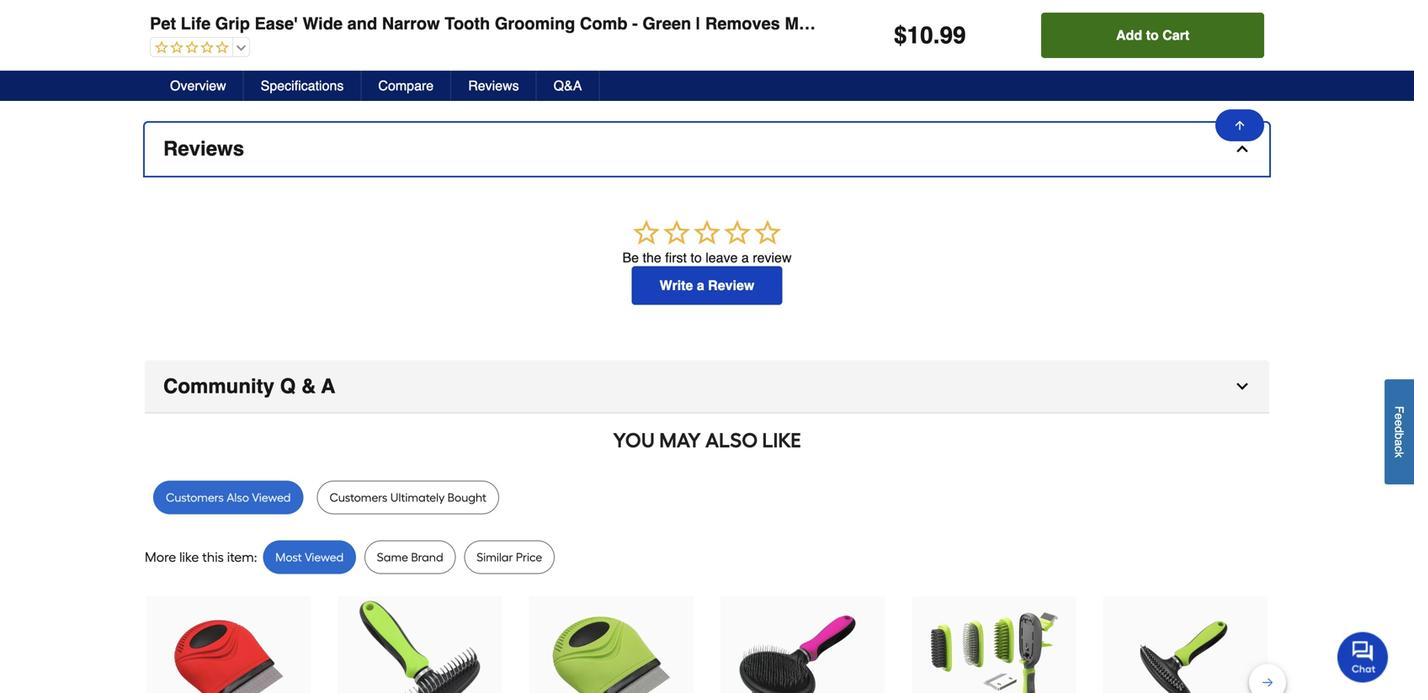Task type: locate. For each thing, give the bounding box(es) containing it.
same brand
[[377, 550, 443, 565]]

reviews
[[468, 78, 519, 93], [163, 137, 244, 160]]

0 horizontal spatial and
[[347, 14, 377, 33]]

similar price
[[477, 550, 542, 565]]

reviews for the bottom the 'reviews' button
[[163, 137, 244, 160]]

and left 99
[[904, 14, 934, 33]]

any
[[401, 7, 424, 23], [641, 7, 664, 23], [1121, 7, 1144, 23]]

q&a
[[554, 78, 582, 93]]

pet life  'grazer' handheld travel grooming comb - green | stainless steel fine tooth comb | tick removal | premium control | for dogs and cats image
[[546, 599, 677, 694]]

and
[[347, 14, 377, 33], [904, 14, 934, 33]]

2 customers from the left
[[330, 491, 388, 505]]

0 vertical spatial a
[[742, 250, 749, 265]]

e
[[1393, 413, 1406, 420], [1393, 420, 1406, 427]]

zero stars image up be the first to leave a review
[[631, 218, 784, 249]]

4 dog/cat from the left
[[1121, 58, 1170, 74]]

10
[[907, 22, 933, 49]]

0 vertical spatial zero stars image
[[151, 40, 229, 56]]

1 horizontal spatial customers
[[330, 491, 388, 505]]

2 dog/cat cell from the left
[[641, 58, 780, 75]]

0 horizontal spatial viewed
[[252, 491, 291, 505]]

you may also like
[[613, 428, 801, 453]]

similar
[[477, 550, 513, 565]]

0 vertical spatial also
[[705, 428, 758, 453]]

viewed right most
[[305, 550, 344, 565]]

3 any cell from the left
[[1121, 7, 1260, 23]]

item
[[227, 550, 254, 566]]

reviews for topmost the 'reviews' button
[[468, 78, 519, 93]]

d
[[1393, 427, 1406, 433]]

any left tooth
[[401, 7, 424, 23]]

be
[[623, 250, 639, 265]]

knots
[[939, 14, 987, 33]]

overview button
[[153, 71, 244, 101]]

1 horizontal spatial reviews
[[468, 78, 519, 93]]

customers for customers also viewed
[[166, 491, 224, 505]]

brand
[[411, 550, 443, 565]]

1 vertical spatial to
[[691, 250, 702, 265]]

0 horizontal spatial zero stars image
[[151, 40, 229, 56]]

c
[[1393, 446, 1406, 452]]

$
[[894, 22, 907, 49]]

&
[[301, 375, 316, 398]]

zero stars image
[[151, 40, 229, 56], [631, 218, 784, 249]]

1 vertical spatial reviews button
[[145, 123, 1270, 176]]

f e e d b a c k button
[[1385, 380, 1414, 485]]

price
[[516, 550, 542, 565]]

community q & a
[[163, 375, 335, 398]]

reviews down tooth
[[468, 78, 519, 93]]

dog/cat up compare
[[401, 58, 450, 74]]

1 horizontal spatial viewed
[[305, 550, 344, 565]]

0 horizontal spatial a
[[697, 278, 704, 293]]

dog/cat cell down tooth
[[401, 58, 540, 75]]

comb
[[580, 14, 628, 33]]

0 horizontal spatial any cell
[[401, 7, 540, 23]]

also
[[705, 428, 758, 453], [227, 491, 249, 505]]

dog/cat cell down cart
[[1121, 58, 1260, 75]]

type
[[199, 58, 229, 74]]

2 horizontal spatial a
[[1393, 440, 1406, 446]]

pet life  'grazer' handheld travel grooming comb - red, stainless steel fine tooth comb, tick removal, contoured grip - for dogs and cats image
[[163, 599, 294, 694]]

pet
[[275, 7, 296, 23], [150, 14, 176, 33], [174, 58, 195, 74]]

pet up overview
[[174, 58, 195, 74]]

a right leave
[[742, 250, 749, 265]]

1 customers from the left
[[166, 491, 224, 505]]

most viewed
[[276, 550, 344, 565]]

a
[[742, 250, 749, 265], [697, 278, 704, 293], [1393, 440, 1406, 446]]

0 horizontal spatial reviews
[[163, 137, 244, 160]]

99
[[940, 22, 966, 49]]

0 horizontal spatial any
[[401, 7, 424, 23]]

:
[[254, 550, 257, 566]]

size
[[299, 7, 326, 23]]

dog/cat cell down 99
[[881, 58, 1020, 75]]

chat invite button image
[[1338, 632, 1389, 683]]

q
[[280, 375, 296, 398]]

1 any from the left
[[401, 7, 424, 23]]

0 horizontal spatial |
[[696, 14, 701, 33]]

viewed up :
[[252, 491, 291, 505]]

1 vertical spatial zero stars image
[[631, 218, 784, 249]]

add
[[1116, 27, 1143, 43]]

pet for type
[[174, 58, 195, 74]]

any up add
[[1121, 7, 1144, 23]]

|
[[696, 14, 701, 33], [991, 14, 996, 33]]

2 any cell from the left
[[641, 7, 780, 23]]

compare
[[378, 78, 434, 93]]

e up b
[[1393, 420, 1406, 427]]

tangles,
[[833, 14, 900, 33]]

review
[[753, 250, 792, 265]]

grooming
[[495, 14, 575, 33]]

| right knots
[[991, 14, 996, 33]]

1 vertical spatial a
[[697, 278, 704, 293]]

dog/cat down "green"
[[641, 58, 690, 74]]

customers left ultimately
[[330, 491, 388, 505]]

1 horizontal spatial and
[[904, 14, 934, 33]]

also left like
[[705, 428, 758, 453]]

a up k
[[1393, 440, 1406, 446]]

reviews button
[[451, 71, 537, 101], [145, 123, 1270, 176]]

to
[[1146, 27, 1159, 43], [691, 250, 702, 265]]

a
[[321, 375, 335, 398]]

2 horizontal spatial any cell
[[1121, 7, 1260, 23]]

customers up the like
[[166, 491, 224, 505]]

1 horizontal spatial any cell
[[641, 7, 780, 23]]

0 horizontal spatial also
[[227, 491, 249, 505]]

removes
[[705, 14, 780, 33]]

1 horizontal spatial a
[[742, 250, 749, 265]]

also up item
[[227, 491, 249, 505]]

| right "green"
[[696, 14, 701, 33]]

dog/cat
[[401, 58, 450, 74], [641, 58, 690, 74], [881, 58, 930, 74], [1121, 58, 1170, 74]]

3 any from the left
[[1121, 7, 1144, 23]]

any right the -
[[641, 7, 664, 23]]

pet life  flex series 2-in-1 dual-sided slicker and bristle grooming pet brush - pink, dual-sided brush, long & flexible bristles, removes loose hairs, mats & tangles image
[[737, 599, 869, 694]]

0 vertical spatial reviews
[[468, 78, 519, 93]]

pet life  flex series undercoat dematter grooming pet rake - green | stainless steel | perfect for all fur types | durable & ergonomic image
[[354, 599, 486, 694]]

.
[[933, 22, 940, 49]]

pet left life
[[150, 14, 176, 33]]

customers also viewed
[[166, 491, 291, 505]]

dog/cat cell
[[401, 58, 540, 75], [641, 58, 780, 75], [881, 58, 1020, 75], [1121, 58, 1260, 75]]

2 | from the left
[[991, 14, 996, 33]]

dog/cat down add to cart 'button'
[[1121, 58, 1170, 74]]

1 vertical spatial reviews
[[163, 137, 244, 160]]

0 horizontal spatial to
[[691, 250, 702, 265]]

and right wide
[[347, 14, 377, 33]]

2 any from the left
[[641, 7, 664, 23]]

0 horizontal spatial customers
[[166, 491, 224, 505]]

a right write
[[697, 278, 704, 293]]

to right add
[[1146, 27, 1159, 43]]

1 vertical spatial viewed
[[305, 550, 344, 565]]

1 horizontal spatial |
[[991, 14, 996, 33]]

dog/cat down $
[[881, 58, 930, 74]]

ease'
[[255, 14, 298, 33]]

a inside 'f e e d b a c k' button
[[1393, 440, 1406, 446]]

1 horizontal spatial to
[[1146, 27, 1159, 43]]

dog/cat cell down pet life  grip ease' wide and narrow tooth grooming comb - green | removes mats, tangles, and knots | rubberized grips for precision control
[[641, 58, 780, 75]]

zero stars image up pet type
[[151, 40, 229, 56]]

1 vertical spatial also
[[227, 491, 249, 505]]

viewed
[[252, 491, 291, 505], [305, 550, 344, 565]]

any cell
[[401, 7, 540, 23], [641, 7, 780, 23], [1121, 7, 1260, 23]]

rubberized
[[1001, 14, 1092, 33]]

2 horizontal spatial any
[[1121, 7, 1144, 23]]

2 vertical spatial a
[[1393, 440, 1406, 446]]

community
[[163, 375, 274, 398]]

to right first
[[691, 250, 702, 265]]

e up the d
[[1393, 413, 1406, 420]]

a for be the first to leave a review
[[742, 250, 749, 265]]

reviews down overview button
[[163, 137, 244, 160]]

customers ultimately bought
[[330, 491, 486, 505]]

chevron down image
[[1234, 378, 1251, 395]]

customers
[[166, 491, 224, 505], [330, 491, 388, 505]]

f e e d b a c k
[[1393, 406, 1406, 458]]

0 vertical spatial to
[[1146, 27, 1159, 43]]

1 horizontal spatial any
[[641, 7, 664, 23]]



Task type: describe. For each thing, give the bounding box(es) containing it.
more like this item :
[[145, 550, 257, 566]]

you
[[613, 428, 655, 453]]

specifications button
[[244, 71, 361, 101]]

write a review
[[660, 278, 755, 293]]

chevron up image
[[1234, 140, 1251, 157]]

a inside write a review button
[[697, 278, 704, 293]]

2 and from the left
[[904, 14, 934, 33]]

-
[[632, 14, 638, 33]]

0 vertical spatial viewed
[[252, 491, 291, 505]]

pet life  'conversion' 5-in-1 interchangeable dematting and deshedding bristle pin and massage grooming pet comb - green - all-in-one grooming tool for dogs and cats image
[[928, 599, 1060, 694]]

pet life  grip ease' wide and narrow tooth grooming comb - green | removes mats, tangles, and knots | rubberized grips for precision control
[[150, 14, 1313, 33]]

ultimately
[[390, 491, 445, 505]]

narrow
[[382, 14, 440, 33]]

2 dog/cat from the left
[[641, 58, 690, 74]]

like
[[762, 428, 801, 453]]

overview
[[170, 78, 226, 93]]

pet life  flex series dual-row grooming rake pet comb - green, stainless steel rakes, perfect for all fur types, dog/cat, ergonomic handle image
[[1120, 599, 1251, 694]]

wide
[[303, 14, 343, 33]]

be the first to leave a review
[[623, 250, 792, 265]]

for
[[1146, 14, 1168, 33]]

$ 10 . 99
[[894, 22, 966, 49]]

1 any cell from the left
[[401, 7, 540, 23]]

more
[[145, 550, 176, 566]]

add to cart
[[1116, 27, 1190, 43]]

write
[[660, 278, 693, 293]]

b
[[1393, 433, 1406, 440]]

1 dog/cat from the left
[[401, 58, 450, 74]]

specifications
[[261, 78, 344, 93]]

1 dog/cat cell from the left
[[401, 58, 540, 75]]

k
[[1393, 452, 1406, 458]]

2 e from the top
[[1393, 420, 1406, 427]]

3 dog/cat from the left
[[881, 58, 930, 74]]

a for f e e d b a c k
[[1393, 440, 1406, 446]]

1 | from the left
[[696, 14, 701, 33]]

compare button
[[361, 71, 451, 101]]

q&a button
[[537, 71, 600, 101]]

review
[[708, 278, 755, 293]]

pet left the size
[[275, 7, 296, 23]]

control
[[1253, 14, 1313, 33]]

the
[[643, 250, 662, 265]]

1 and from the left
[[347, 14, 377, 33]]

recommended
[[174, 7, 271, 23]]

add to cart button
[[1042, 13, 1264, 58]]

1 horizontal spatial also
[[705, 428, 758, 453]]

like
[[179, 550, 199, 566]]

precision
[[1173, 14, 1249, 33]]

4 dog/cat cell from the left
[[1121, 58, 1260, 75]]

write a review button
[[632, 266, 782, 305]]

0 vertical spatial reviews button
[[451, 71, 537, 101]]

grip
[[215, 14, 250, 33]]

bought
[[448, 491, 486, 505]]

pet type
[[174, 58, 229, 74]]

1 e from the top
[[1393, 413, 1406, 420]]

most
[[276, 550, 302, 565]]

this
[[202, 550, 224, 566]]

tooth
[[445, 14, 490, 33]]

customers for customers ultimately bought
[[330, 491, 388, 505]]

first
[[665, 250, 687, 265]]

leave
[[706, 250, 738, 265]]

life
[[181, 14, 211, 33]]

community q & a button
[[145, 361, 1270, 414]]

may
[[659, 428, 701, 453]]

mats,
[[785, 14, 828, 33]]

grips
[[1097, 14, 1141, 33]]

green
[[643, 14, 691, 33]]

1 horizontal spatial zero stars image
[[631, 218, 784, 249]]

f
[[1393, 406, 1406, 413]]

cart
[[1163, 27, 1190, 43]]

pet for life
[[150, 14, 176, 33]]

3 dog/cat cell from the left
[[881, 58, 1020, 75]]

to inside 'button'
[[1146, 27, 1159, 43]]

arrow up image
[[1233, 119, 1247, 132]]

same
[[377, 550, 408, 565]]

recommended pet size
[[174, 7, 326, 23]]



Task type: vqa. For each thing, say whether or not it's contained in the screenshot.
'zero stars' image to the right
yes



